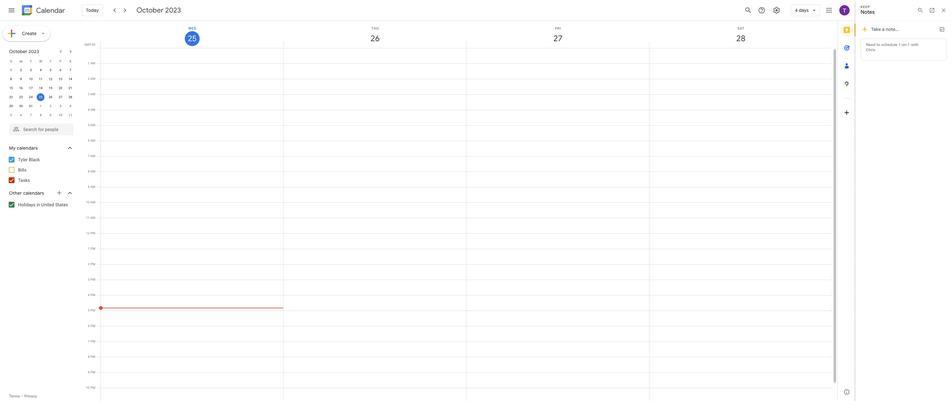 Task type: locate. For each thing, give the bounding box(es) containing it.
1 vertical spatial calendars
[[23, 190, 44, 196]]

11 for 11 am
[[86, 216, 90, 220]]

3 cell from the left
[[467, 48, 650, 401]]

1 horizontal spatial 25
[[187, 33, 196, 44]]

3 am from the top
[[90, 92, 95, 96]]

15 element
[[7, 84, 15, 92]]

4 left days
[[795, 7, 798, 13]]

31
[[29, 104, 33, 108]]

f
[[60, 59, 61, 63]]

1 cell from the left
[[99, 48, 284, 401]]

7 am from the top
[[90, 154, 95, 158]]

28 down 21 element
[[69, 95, 72, 99]]

am up 12 pm
[[90, 216, 95, 220]]

4 for november 4 element
[[69, 104, 71, 108]]

side panel section
[[838, 21, 856, 401]]

7 inside november 7 element
[[30, 113, 32, 117]]

1 for 1 am
[[88, 62, 90, 65]]

t left w
[[30, 59, 32, 63]]

holidays in united states
[[18, 202, 68, 207]]

20 element
[[57, 84, 64, 92]]

10 pm
[[86, 386, 95, 390]]

4 down w
[[40, 68, 42, 72]]

28 down sat on the right of page
[[736, 33, 745, 44]]

25 inside cell
[[39, 95, 43, 99]]

row containing 22
[[6, 93, 75, 102]]

8 inside november 8 element
[[40, 113, 42, 117]]

5 up 12 element
[[50, 68, 52, 72]]

terms – privacy
[[9, 394, 37, 399]]

grid
[[82, 21, 838, 401]]

united
[[41, 202, 54, 207]]

fri 27
[[553, 26, 562, 44]]

2 for november 2 element
[[50, 104, 52, 108]]

14 element
[[67, 75, 74, 83]]

9 for 9 am
[[88, 185, 90, 189]]

1 vertical spatial 26
[[49, 95, 52, 99]]

10 up "11 am" on the bottom left of the page
[[86, 201, 90, 204]]

1 horizontal spatial t
[[50, 59, 52, 63]]

privacy link
[[24, 394, 37, 399]]

pm for 5 pm
[[90, 309, 95, 312]]

4 pm from the top
[[90, 278, 95, 281]]

5 for 5 pm
[[88, 309, 90, 312]]

1 horizontal spatial october 2023
[[136, 6, 181, 15]]

26
[[370, 33, 379, 44], [49, 95, 52, 99]]

privacy
[[24, 394, 37, 399]]

25 cell
[[36, 93, 46, 102]]

12 inside grid
[[86, 232, 90, 235]]

12 up 19
[[49, 77, 52, 81]]

10 down november 3 element
[[59, 113, 62, 117]]

2 pm from the top
[[90, 247, 95, 251]]

8
[[10, 77, 12, 81], [40, 113, 42, 117], [88, 170, 90, 173], [88, 355, 90, 359]]

1 vertical spatial 12
[[86, 232, 90, 235]]

13
[[59, 77, 62, 81]]

11 up 18
[[39, 77, 43, 81]]

row
[[98, 48, 833, 401], [6, 57, 75, 66], [6, 66, 75, 75], [6, 75, 75, 84], [6, 84, 75, 93], [6, 93, 75, 102], [6, 102, 75, 111], [6, 111, 75, 120]]

5 for 5 am
[[88, 123, 90, 127]]

1 am from the top
[[90, 62, 95, 65]]

6 for 6 pm
[[88, 324, 90, 328]]

pm
[[90, 232, 95, 235], [90, 247, 95, 251], [90, 262, 95, 266], [90, 278, 95, 281], [90, 293, 95, 297], [90, 309, 95, 312], [90, 324, 95, 328], [90, 340, 95, 343], [90, 355, 95, 359], [90, 371, 95, 374], [90, 386, 95, 390]]

october
[[136, 6, 164, 15], [9, 49, 27, 54]]

november 2 element
[[47, 102, 54, 110]]

terms link
[[9, 394, 20, 399]]

pm down 3 pm
[[90, 293, 95, 297]]

1 horizontal spatial 27
[[553, 33, 562, 44]]

0 vertical spatial 27
[[553, 33, 562, 44]]

17
[[29, 86, 33, 90]]

27 down '20' element
[[59, 95, 62, 99]]

8 am
[[88, 170, 95, 173]]

other
[[9, 190, 22, 196]]

0 horizontal spatial 25
[[39, 95, 43, 99]]

am for 10 am
[[90, 201, 95, 204]]

1 down 12 pm
[[88, 247, 90, 251]]

8 for 8 pm
[[88, 355, 90, 359]]

4 for 4 days
[[795, 7, 798, 13]]

0 horizontal spatial 12
[[49, 77, 52, 81]]

11 down 10 am
[[86, 216, 90, 220]]

s
[[10, 59, 12, 63], [69, 59, 71, 63]]

2 down 1 pm
[[88, 262, 90, 266]]

2 down 26 element
[[50, 104, 52, 108]]

6 am
[[88, 139, 95, 142]]

5 up 6 am
[[88, 123, 90, 127]]

9 pm from the top
[[90, 355, 95, 359]]

am up 4 am
[[90, 92, 95, 96]]

1 vertical spatial 28
[[69, 95, 72, 99]]

6 am from the top
[[90, 139, 95, 142]]

row inside grid
[[98, 48, 833, 401]]

11 am from the top
[[90, 216, 95, 220]]

1 horizontal spatial 26
[[370, 33, 379, 44]]

26 inside 26 element
[[49, 95, 52, 99]]

my calendars button
[[1, 143, 80, 153]]

11 element
[[37, 75, 45, 83]]

10 up 17
[[29, 77, 33, 81]]

november 1 element
[[37, 102, 45, 110]]

2 am from the top
[[90, 77, 95, 81]]

1 down "25, today" element
[[40, 104, 42, 108]]

1 up 2 am
[[88, 62, 90, 65]]

12 down "11 am" on the bottom left of the page
[[86, 232, 90, 235]]

4
[[795, 7, 798, 13], [40, 68, 42, 72], [69, 104, 71, 108], [88, 108, 90, 111], [88, 293, 90, 297]]

25
[[187, 33, 196, 44], [39, 95, 43, 99]]

6 down 30 element
[[20, 113, 22, 117]]

am for 3 am
[[90, 92, 95, 96]]

9 up 10 pm
[[88, 371, 90, 374]]

9 down november 2 element
[[50, 113, 52, 117]]

1 vertical spatial 11
[[69, 113, 72, 117]]

Search for people text field
[[13, 124, 70, 135]]

pm down 8 pm
[[90, 371, 95, 374]]

am down 1 am
[[90, 77, 95, 81]]

0 horizontal spatial 2023
[[28, 49, 39, 54]]

pm up 1 pm
[[90, 232, 95, 235]]

0 horizontal spatial 28
[[69, 95, 72, 99]]

5 am from the top
[[90, 123, 95, 127]]

11 for november 11 element
[[69, 113, 72, 117]]

calendars up in
[[23, 190, 44, 196]]

pm down 7 pm
[[90, 355, 95, 359]]

9 up 10 am
[[88, 185, 90, 189]]

2023 down create
[[28, 49, 39, 54]]

s right f
[[69, 59, 71, 63]]

26 link
[[368, 31, 383, 46]]

8 down "7 am" at left top
[[88, 170, 90, 173]]

pm down 5 pm
[[90, 324, 95, 328]]

sat 28
[[736, 26, 745, 44]]

1 up "15"
[[10, 68, 12, 72]]

0 vertical spatial october
[[136, 6, 164, 15]]

25 inside wed 25
[[187, 33, 196, 44]]

t left f
[[50, 59, 52, 63]]

1 vertical spatial october
[[9, 49, 27, 54]]

10 am from the top
[[90, 201, 95, 204]]

27 inside 27 column header
[[553, 33, 562, 44]]

4 down 3 am
[[88, 108, 90, 111]]

6 down 5 pm
[[88, 324, 90, 328]]

3 down 2 pm
[[88, 278, 90, 281]]

row containing 15
[[6, 84, 75, 93]]

4 am
[[88, 108, 95, 111]]

9
[[20, 77, 22, 81], [50, 113, 52, 117], [88, 185, 90, 189], [88, 371, 90, 374]]

3 pm
[[88, 278, 95, 281]]

4 inside dropdown button
[[795, 7, 798, 13]]

2 inside november 2 element
[[50, 104, 52, 108]]

5 for november 5 element
[[10, 113, 12, 117]]

am up 2 am
[[90, 62, 95, 65]]

20
[[59, 86, 62, 90]]

0 horizontal spatial 26
[[49, 95, 52, 99]]

other calendars button
[[1, 188, 80, 198]]

4 down 3 pm
[[88, 293, 90, 297]]

am up "7 am" at left top
[[90, 139, 95, 142]]

t
[[30, 59, 32, 63], [50, 59, 52, 63]]

26 element
[[47, 93, 54, 101]]

11 pm from the top
[[90, 386, 95, 390]]

5 pm from the top
[[90, 293, 95, 297]]

1 horizontal spatial s
[[69, 59, 71, 63]]

0 horizontal spatial 11
[[39, 77, 43, 81]]

5
[[50, 68, 52, 72], [10, 113, 12, 117], [88, 123, 90, 127], [88, 309, 90, 312]]

7 am
[[88, 154, 95, 158]]

8 down november 1 element
[[40, 113, 42, 117]]

my
[[9, 145, 16, 151]]

am for 5 am
[[90, 123, 95, 127]]

1 horizontal spatial 2023
[[165, 6, 181, 15]]

november 5 element
[[7, 111, 15, 119]]

am
[[90, 62, 95, 65], [90, 77, 95, 81], [90, 92, 95, 96], [90, 108, 95, 111], [90, 123, 95, 127], [90, 139, 95, 142], [90, 154, 95, 158], [90, 170, 95, 173], [90, 185, 95, 189], [90, 201, 95, 204], [90, 216, 95, 220]]

row group
[[6, 66, 75, 120]]

2 am
[[88, 77, 95, 81]]

10 for 10 element in the left top of the page
[[29, 77, 33, 81]]

1 am
[[88, 62, 95, 65]]

tyler
[[18, 157, 28, 162]]

0 vertical spatial calendars
[[17, 145, 38, 151]]

today
[[86, 7, 99, 13]]

1 vertical spatial 27
[[59, 95, 62, 99]]

8 for november 8 element
[[40, 113, 42, 117]]

26 down 19 element
[[49, 95, 52, 99]]

pm up 2 pm
[[90, 247, 95, 251]]

9 inside november 9 element
[[50, 113, 52, 117]]

7 down 6 pm
[[88, 340, 90, 343]]

0 vertical spatial 25
[[187, 33, 196, 44]]

november 10 element
[[57, 111, 64, 119]]

pm down 6 pm
[[90, 340, 95, 343]]

11 for 11 element
[[39, 77, 43, 81]]

6 up "7 am" at left top
[[88, 139, 90, 142]]

7 up 8 am
[[88, 154, 90, 158]]

4 down 28 element
[[69, 104, 71, 108]]

5 pm
[[88, 309, 95, 312]]

2 down 1 am
[[88, 77, 90, 81]]

10 down the 9 pm
[[86, 386, 90, 390]]

2
[[20, 68, 22, 72], [88, 77, 90, 81], [50, 104, 52, 108], [88, 262, 90, 266]]

holidays
[[18, 202, 35, 207]]

am for 7 am
[[90, 154, 95, 158]]

2 cell from the left
[[284, 48, 467, 401]]

16
[[19, 86, 23, 90]]

2023
[[165, 6, 181, 15], [28, 49, 39, 54]]

thu
[[371, 26, 379, 31]]

–
[[21, 394, 23, 399]]

21 element
[[67, 84, 74, 92]]

1 pm from the top
[[90, 232, 95, 235]]

3 down the 27 element at the left of page
[[60, 104, 61, 108]]

am down 3 am
[[90, 108, 95, 111]]

1
[[88, 62, 90, 65], [10, 68, 12, 72], [40, 104, 42, 108], [88, 247, 90, 251]]

wed 25
[[187, 26, 197, 44]]

25 column header
[[100, 21, 284, 48]]

3 pm from the top
[[90, 262, 95, 266]]

1 vertical spatial october 2023
[[9, 49, 39, 54]]

25 down 18 element
[[39, 95, 43, 99]]

27 element
[[57, 93, 64, 101]]

calendars up tyler black
[[17, 145, 38, 151]]

am for 9 am
[[90, 185, 95, 189]]

4 cell from the left
[[650, 48, 833, 401]]

0 horizontal spatial s
[[10, 59, 12, 63]]

pm down 2 pm
[[90, 278, 95, 281]]

s left m
[[10, 59, 12, 63]]

26 column header
[[283, 21, 467, 48]]

pm up 3 pm
[[90, 262, 95, 266]]

7 down 31 element
[[30, 113, 32, 117]]

30 element
[[17, 102, 25, 110]]

november 7 element
[[27, 111, 35, 119]]

2 horizontal spatial 11
[[86, 216, 90, 220]]

support image
[[758, 6, 766, 14]]

main drawer image
[[8, 6, 15, 14]]

0 horizontal spatial 27
[[59, 95, 62, 99]]

3 for november 3 element
[[60, 104, 61, 108]]

am up 8 am
[[90, 154, 95, 158]]

11
[[39, 77, 43, 81], [69, 113, 72, 117], [86, 216, 90, 220]]

1 horizontal spatial 11
[[69, 113, 72, 117]]

grid containing 26
[[82, 21, 838, 401]]

6 pm from the top
[[90, 309, 95, 312]]

3
[[30, 68, 32, 72], [88, 92, 90, 96], [60, 104, 61, 108], [88, 278, 90, 281]]

pm for 10 pm
[[90, 386, 95, 390]]

6
[[60, 68, 61, 72], [20, 113, 22, 117], [88, 139, 90, 142], [88, 324, 90, 328]]

0 vertical spatial 26
[[370, 33, 379, 44]]

3 am
[[88, 92, 95, 96]]

1 pm
[[88, 247, 95, 251]]

10 for 10 am
[[86, 201, 90, 204]]

3 up 4 am
[[88, 92, 90, 96]]

my calendars list
[[1, 155, 80, 186]]

am up 6 am
[[90, 123, 95, 127]]

None search field
[[0, 121, 80, 135]]

8 pm from the top
[[90, 340, 95, 343]]

0 vertical spatial 2023
[[165, 6, 181, 15]]

05
[[92, 43, 95, 46]]

0 horizontal spatial t
[[30, 59, 32, 63]]

25 down "wed"
[[187, 33, 196, 44]]

my calendars
[[9, 145, 38, 151]]

12
[[49, 77, 52, 81], [86, 232, 90, 235]]

8 up the 9 pm
[[88, 355, 90, 359]]

0 vertical spatial 11
[[39, 77, 43, 81]]

calendars for my calendars
[[17, 145, 38, 151]]

11 down november 4 element
[[69, 113, 72, 117]]

1 vertical spatial 2023
[[28, 49, 39, 54]]

other calendars
[[9, 190, 44, 196]]

row containing 29
[[6, 102, 75, 111]]

4 am from the top
[[90, 108, 95, 111]]

cell
[[99, 48, 284, 401], [284, 48, 467, 401], [467, 48, 650, 401], [650, 48, 833, 401]]

2 vertical spatial 11
[[86, 216, 90, 220]]

5 down 29 element
[[10, 113, 12, 117]]

11 inside grid
[[86, 216, 90, 220]]

12 element
[[47, 75, 54, 83]]

22
[[9, 95, 13, 99]]

10 for 10 pm
[[86, 386, 90, 390]]

2023 up 25 column header
[[165, 6, 181, 15]]

28
[[736, 33, 745, 44], [69, 95, 72, 99]]

26 down thu
[[370, 33, 379, 44]]

27 down fri
[[553, 33, 562, 44]]

am down "7 am" at left top
[[90, 170, 95, 173]]

9 am from the top
[[90, 185, 95, 189]]

19
[[49, 86, 52, 90]]

pm down the 9 pm
[[90, 386, 95, 390]]

1 horizontal spatial 12
[[86, 232, 90, 235]]

pm down 4 pm
[[90, 309, 95, 312]]

tab list
[[838, 21, 856, 383]]

pm for 1 pm
[[90, 247, 95, 251]]

6 pm
[[88, 324, 95, 328]]

4 days
[[795, 7, 809, 13]]

12 for 12 pm
[[86, 232, 90, 235]]

8 am from the top
[[90, 170, 95, 173]]

6 for november 6 element
[[20, 113, 22, 117]]

1 horizontal spatial 28
[[736, 33, 745, 44]]

4 days button
[[791, 3, 820, 18]]

am down 8 am
[[90, 185, 95, 189]]

7 pm from the top
[[90, 324, 95, 328]]

8 up "15"
[[10, 77, 12, 81]]

0 horizontal spatial october 2023
[[9, 49, 39, 54]]

10 pm from the top
[[90, 371, 95, 374]]

tasks
[[18, 178, 30, 183]]

5 down 4 pm
[[88, 309, 90, 312]]

0 vertical spatial october 2023
[[136, 6, 181, 15]]

am down 9 am on the left
[[90, 201, 95, 204]]

1 vertical spatial 25
[[39, 95, 43, 99]]

7 for november 7 element
[[30, 113, 32, 117]]

october 2023
[[136, 6, 181, 15], [9, 49, 39, 54]]

29 element
[[7, 102, 15, 110]]

9 pm
[[88, 371, 95, 374]]

0 vertical spatial 12
[[49, 77, 52, 81]]

0 vertical spatial 28
[[736, 33, 745, 44]]

12 inside 'row'
[[49, 77, 52, 81]]

calendar
[[36, 6, 65, 15]]

27 inside the 27 element
[[59, 95, 62, 99]]



Task type: vqa. For each thing, say whether or not it's contained in the screenshot.
THE ADD associated with Add notification
no



Task type: describe. For each thing, give the bounding box(es) containing it.
2 for 2 am
[[88, 77, 90, 81]]

calendars for other calendars
[[23, 190, 44, 196]]

thu 26
[[370, 26, 379, 44]]

am for 6 am
[[90, 139, 95, 142]]

9 up 16
[[20, 77, 22, 81]]

0 horizontal spatial october
[[9, 49, 27, 54]]

pm for 4 pm
[[90, 293, 95, 297]]

24 element
[[27, 93, 35, 101]]

in
[[37, 202, 40, 207]]

october 2023 grid
[[6, 57, 75, 120]]

pm for 12 pm
[[90, 232, 95, 235]]

days
[[799, 7, 809, 13]]

pm for 3 pm
[[90, 278, 95, 281]]

17 element
[[27, 84, 35, 92]]

27 link
[[551, 31, 566, 46]]

3 up 10 element in the left top of the page
[[30, 68, 32, 72]]

4 for 4 am
[[88, 108, 90, 111]]

w
[[39, 59, 42, 63]]

wed
[[188, 26, 197, 31]]

2 for 2 pm
[[88, 262, 90, 266]]

24
[[29, 95, 33, 99]]

8 for 8 am
[[88, 170, 90, 173]]

am for 2 am
[[90, 77, 95, 81]]

states
[[55, 202, 68, 207]]

25, today element
[[37, 93, 45, 101]]

november 9 element
[[47, 111, 54, 119]]

1 horizontal spatial october
[[136, 6, 164, 15]]

november 11 element
[[67, 111, 74, 119]]

13 element
[[57, 75, 64, 83]]

14
[[69, 77, 72, 81]]

am for 11 am
[[90, 216, 95, 220]]

5 am
[[88, 123, 95, 127]]

november 8 element
[[37, 111, 45, 119]]

pm for 7 pm
[[90, 340, 95, 343]]

fri
[[555, 26, 561, 31]]

18
[[39, 86, 43, 90]]

1 for 1 pm
[[88, 247, 90, 251]]

4 pm
[[88, 293, 95, 297]]

12 for 12
[[49, 77, 52, 81]]

tyler black
[[18, 157, 40, 162]]

am for 4 am
[[90, 108, 95, 111]]

25 link
[[185, 31, 200, 46]]

pm for 8 pm
[[90, 355, 95, 359]]

gmt-
[[84, 43, 92, 46]]

15
[[9, 86, 13, 90]]

27 column header
[[466, 21, 650, 48]]

29
[[9, 104, 13, 108]]

row containing 1
[[6, 66, 75, 75]]

18 element
[[37, 84, 45, 92]]

1 s from the left
[[10, 59, 12, 63]]

2 t from the left
[[50, 59, 52, 63]]

7 for 7 pm
[[88, 340, 90, 343]]

am for 8 am
[[90, 170, 95, 173]]

21
[[69, 86, 72, 90]]

8 pm
[[88, 355, 95, 359]]

november 3 element
[[57, 102, 64, 110]]

10 element
[[27, 75, 35, 83]]

11 am
[[86, 216, 95, 220]]

november 6 element
[[17, 111, 25, 119]]

28 inside "column header"
[[736, 33, 745, 44]]

9 for november 9 element
[[50, 113, 52, 117]]

row group containing 1
[[6, 66, 75, 120]]

10 am
[[86, 201, 95, 204]]

2 s from the left
[[69, 59, 71, 63]]

1 for november 1 element
[[40, 104, 42, 108]]

settings menu image
[[773, 6, 781, 14]]

28 element
[[67, 93, 74, 101]]

3 for 3 pm
[[88, 278, 90, 281]]

m
[[20, 59, 22, 63]]

10 for november 10 element on the top left
[[59, 113, 62, 117]]

7 for 7 am
[[88, 154, 90, 158]]

4 for 4 pm
[[88, 293, 90, 297]]

19 element
[[47, 84, 54, 92]]

add other calendars image
[[56, 190, 62, 196]]

7 up 14 at the left of the page
[[69, 68, 71, 72]]

26 inside 26 column header
[[370, 33, 379, 44]]

tab list inside side panel section
[[838, 21, 856, 383]]

28 inside 'row'
[[69, 95, 72, 99]]

bills
[[18, 167, 26, 173]]

black
[[29, 157, 40, 162]]

row containing 8
[[6, 75, 75, 84]]

row containing 5
[[6, 111, 75, 120]]

sat
[[738, 26, 745, 31]]

1 t from the left
[[30, 59, 32, 63]]

pm for 2 pm
[[90, 262, 95, 266]]

6 down f
[[60, 68, 61, 72]]

22 element
[[7, 93, 15, 101]]

28 link
[[734, 31, 749, 46]]

am for 1 am
[[90, 62, 95, 65]]

terms
[[9, 394, 20, 399]]

calendar heading
[[35, 6, 65, 15]]

9 for 9 pm
[[88, 371, 90, 374]]

23 element
[[17, 93, 25, 101]]

pm for 6 pm
[[90, 324, 95, 328]]

calendar element
[[21, 4, 65, 18]]

7 pm
[[88, 340, 95, 343]]

row containing s
[[6, 57, 75, 66]]

pm for 9 pm
[[90, 371, 95, 374]]

gmt-05
[[84, 43, 95, 46]]

2 down m
[[20, 68, 22, 72]]

3 for 3 am
[[88, 92, 90, 96]]

23
[[19, 95, 23, 99]]

16 element
[[17, 84, 25, 92]]

31 element
[[27, 102, 35, 110]]

create button
[[3, 26, 50, 41]]

november 4 element
[[67, 102, 74, 110]]

28 column header
[[649, 21, 833, 48]]

6 for 6 am
[[88, 139, 90, 142]]

2 pm
[[88, 262, 95, 266]]

9 am
[[88, 185, 95, 189]]

12 pm
[[86, 232, 95, 235]]

create
[[22, 31, 37, 36]]

30
[[19, 104, 23, 108]]

today button
[[82, 3, 103, 18]]



